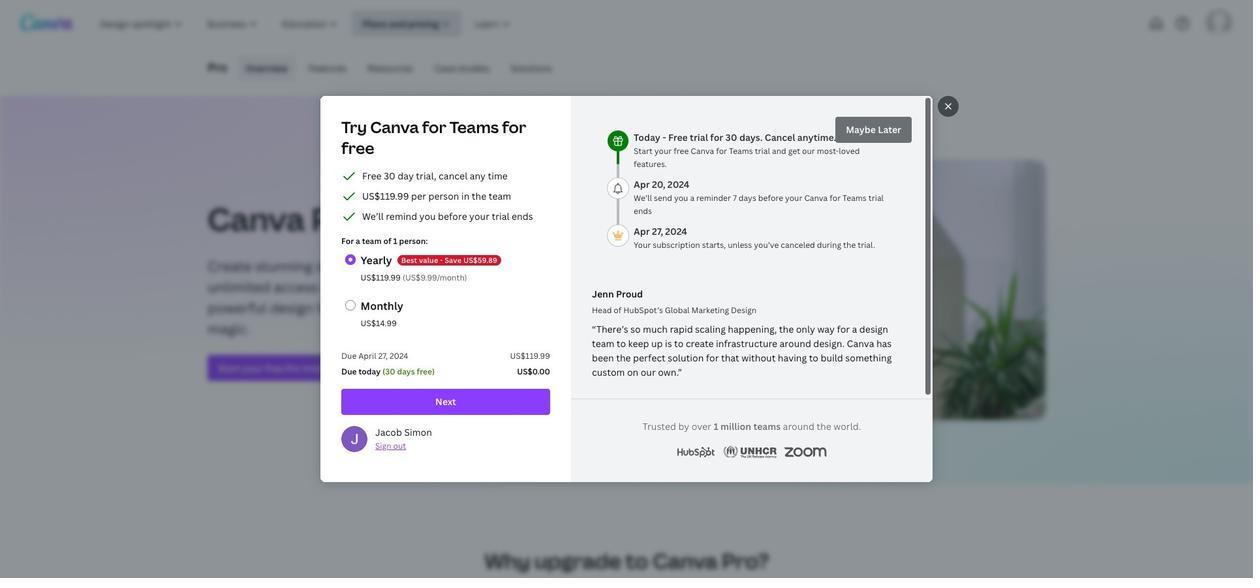 Task type: describe. For each thing, give the bounding box(es) containing it.
top level navigation element
[[89, 10, 566, 37]]



Task type: locate. For each thing, give the bounding box(es) containing it.
menu bar
[[233, 55, 560, 81]]



Task type: vqa. For each thing, say whether or not it's contained in the screenshot.
Top level navigation element at left top
yes



